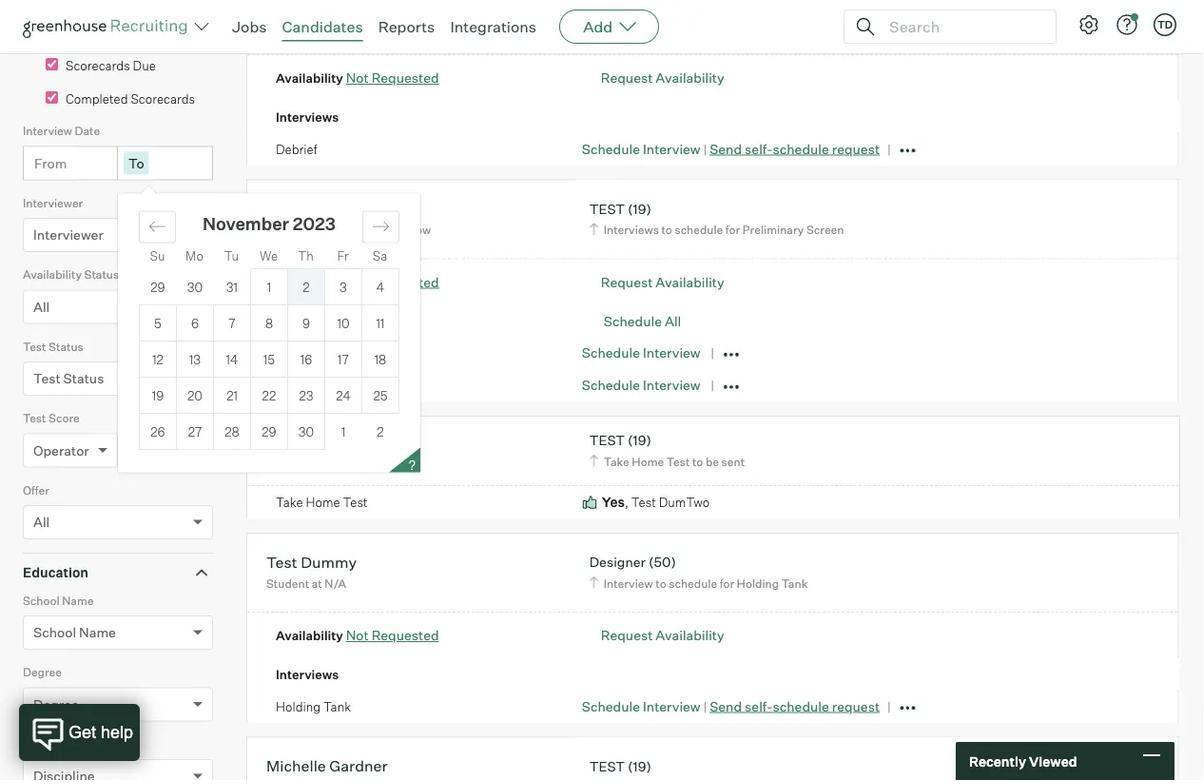 Task type: locate. For each thing, give the bounding box(es) containing it.
send for debrief
[[710, 141, 742, 157]]

| for debrief
[[704, 142, 707, 157]]

1 horizontal spatial 30
[[299, 424, 314, 439]]

interview inside designer (50) interview to schedule for holding tank
[[604, 576, 654, 591]]

0 horizontal spatial 29 button
[[139, 269, 177, 305]]

availability not requested down n/a
[[276, 627, 439, 644]]

2
[[303, 280, 310, 295], [377, 424, 384, 440]]

2 | from the top
[[704, 699, 707, 714]]

schedule interview link for hiring manager screen
[[582, 377, 701, 394]]

1 vertical spatial designer
[[590, 554, 646, 571]]

0 horizontal spatial tank
[[324, 699, 351, 714]]

3 not from the top
[[346, 627, 369, 644]]

1 horizontal spatial 2
[[377, 424, 384, 440]]

1 horizontal spatial 1 button
[[325, 414, 362, 450]]

1 horizontal spatial tank
[[782, 576, 808, 591]]

0 horizontal spatial holding
[[276, 699, 321, 714]]

designer
[[285, 19, 334, 33], [590, 554, 646, 571]]

2 send self-schedule request link from the top
[[710, 698, 880, 715]]

1 send from the top
[[710, 141, 742, 157]]

30 for 30 button to the top
[[187, 279, 203, 295]]

all
[[33, 299, 50, 315], [665, 313, 682, 329], [33, 514, 50, 531]]

availability not requested
[[276, 70, 439, 86], [276, 274, 439, 290], [276, 627, 439, 644]]

3 (19) from the top
[[628, 758, 652, 775]]

2 vertical spatial (19)
[[628, 758, 652, 775]]

0 vertical spatial school name
[[23, 594, 94, 608]]

test inside test (19) take home test to be sent
[[590, 432, 625, 449]]

availability down student
[[276, 628, 343, 644]]

not requested button for dummy
[[346, 627, 439, 644]]

completed scorecards
[[66, 92, 195, 107]]

availability down interview to schedule for holding tank link
[[656, 627, 725, 644]]

request
[[601, 70, 653, 86], [601, 274, 653, 290], [601, 627, 653, 644]]

all for availability status
[[33, 299, 50, 315]]

3 button
[[325, 270, 362, 305]]

3 availability not requested from the top
[[276, 627, 439, 644]]

request availability up schedule all link
[[601, 274, 725, 290]]

michelle gardner link
[[266, 757, 388, 779]]

0 vertical spatial interviewer
[[23, 196, 83, 210]]

1 (19) from the top
[[628, 201, 652, 217]]

0 horizontal spatial 30 button
[[177, 269, 214, 305]]

test for test (19) take home test to be sent
[[590, 432, 625, 449]]

29 button down su
[[139, 269, 177, 305]]

2 down th
[[303, 280, 310, 295]]

be
[[706, 455, 720, 469]]

0 vertical spatial name
[[62, 594, 94, 608]]

1 button down 24 button
[[325, 414, 362, 450]]

send self-schedule request link
[[710, 141, 880, 157], [710, 698, 880, 715]]

screen right preliminary
[[807, 223, 845, 237]]

1 schedule interview | send self-schedule request from the top
[[582, 141, 880, 157]]

not requested button down n/a
[[346, 627, 439, 644]]

1 vertical spatial not
[[346, 274, 369, 290]]

2 vertical spatial availability not requested
[[276, 627, 439, 644]]

2 vertical spatial for
[[720, 576, 735, 591]]

michelle gardner
[[266, 757, 388, 776]]

scorecards
[[66, 58, 130, 73], [131, 92, 195, 107]]

0 vertical spatial 2 button
[[288, 270, 325, 305]]

availability down th
[[276, 275, 343, 290]]

2 requested from the top
[[372, 274, 439, 290]]

test for test (19) interviews to schedule for preliminary screen
[[590, 201, 625, 217]]

2 send from the top
[[710, 698, 742, 715]]

0 vertical spatial holding
[[737, 576, 780, 591]]

test inside test (19) take home test to be sent
[[667, 455, 690, 469]]

3 test from the top
[[590, 758, 625, 775]]

0 vertical spatial designer
[[285, 19, 334, 33]]

29 button
[[139, 269, 177, 305], [251, 414, 287, 449]]

0 horizontal spatial designer
[[285, 19, 334, 33]]

schedule interview for hiring manager screen
[[582, 377, 701, 394]]

0 horizontal spatial 30
[[187, 279, 203, 295]]

1 horizontal spatial 1
[[342, 424, 346, 440]]

30 down 23 button
[[299, 424, 314, 439]]

for inside test (19) interviews to schedule for preliminary screen
[[726, 223, 741, 237]]

2 availability not requested from the top
[[276, 274, 439, 290]]

patricia
[[266, 199, 321, 218]]

0 vertical spatial schedule interview
[[582, 345, 701, 361]]

at inside patricia davis product manager at travelnow
[[361, 223, 372, 237]]

test (19) interviews to schedule for preliminary screen
[[590, 201, 845, 237]]

0 vertical spatial test status
[[23, 339, 84, 354]]

interviewer up availability status at the left top of the page
[[33, 227, 104, 243]]

2 button
[[288, 270, 325, 305], [362, 414, 399, 450]]

schedule
[[582, 141, 640, 157], [604, 313, 662, 329], [582, 345, 640, 361], [582, 377, 640, 394], [582, 698, 640, 715]]

request availability button up schedule all link
[[601, 274, 725, 290]]

recently viewed
[[970, 753, 1078, 770]]

requested for test dummy
[[372, 627, 439, 644]]

request for debrief
[[833, 141, 880, 157]]

discipline element
[[23, 735, 213, 780]]

3 schedule interview link from the top
[[582, 377, 701, 394]]

sent
[[722, 455, 745, 469]]

michelle
[[266, 757, 326, 776]]

6 button
[[177, 306, 213, 341]]

patricia davis link
[[266, 199, 364, 221]]

test inside test (19) interviews to schedule for preliminary screen
[[590, 201, 625, 217]]

take down jane doe link
[[276, 495, 303, 510]]

request availability down the interview to schedule for debrief link
[[601, 70, 725, 86]]

1 vertical spatial request
[[833, 698, 880, 715]]

availability not requested down ux designer at virtuetech
[[276, 70, 439, 86]]

scorecards up completed
[[66, 58, 130, 73]]

not
[[346, 70, 369, 86], [346, 274, 369, 290], [346, 627, 369, 644]]

1 test from the top
[[590, 201, 625, 217]]

(19)
[[628, 201, 652, 217], [628, 432, 652, 449], [628, 758, 652, 775]]

19 button
[[140, 378, 176, 413]]

manager down 17
[[314, 378, 364, 393]]

1 request availability from the top
[[601, 70, 725, 86]]

1 vertical spatial send
[[710, 698, 742, 715]]

1 button
[[251, 270, 287, 305], [325, 414, 362, 450]]

1 vertical spatial (19)
[[628, 432, 652, 449]]

screen
[[807, 223, 845, 237], [331, 345, 371, 361], [366, 378, 406, 393]]

2 schedule interview link from the top
[[582, 345, 701, 361]]

0 vertical spatial requested
[[372, 70, 439, 86]]

2 not from the top
[[346, 274, 369, 290]]

23 button
[[288, 378, 325, 413]]

not requested button down sa
[[346, 274, 439, 290]]

request availability button down interview to schedule for holding tank link
[[601, 627, 725, 644]]

not down ux designer at virtuetech
[[346, 70, 369, 86]]

1 horizontal spatial debrief
[[737, 19, 776, 33]]

30 button down mo on the left of page
[[177, 269, 214, 305]]

|
[[704, 142, 707, 157], [704, 699, 707, 714]]

21
[[227, 388, 238, 403]]

1 request availability button from the top
[[601, 70, 725, 86]]

1 horizontal spatial at
[[336, 19, 347, 33]]

0 vertical spatial home
[[632, 455, 665, 469]]

1 self- from the top
[[745, 141, 773, 157]]

name
[[62, 594, 94, 608], [79, 625, 116, 641]]

schedule inside designer (50) interview to schedule for holding tank
[[669, 576, 718, 591]]

1 right doe in the left bottom of the page
[[342, 424, 346, 440]]

not down n/a
[[346, 627, 369, 644]]

30 button
[[177, 269, 214, 305], [288, 414, 325, 449]]

1 request from the top
[[601, 70, 653, 86]]

for inside designer (50) interview to schedule for holding tank
[[720, 576, 735, 591]]

0 horizontal spatial take
[[276, 495, 303, 510]]

designer (50) interview to schedule for holding tank
[[590, 554, 808, 591]]

tank inside designer (50) interview to schedule for holding tank
[[782, 576, 808, 591]]

2 vertical spatial request availability button
[[601, 627, 725, 644]]

test (19)
[[590, 758, 652, 775]]

2 vertical spatial request availability
[[601, 627, 725, 644]]

add button
[[560, 10, 660, 44]]

29 button down the 22 button
[[251, 414, 287, 449]]

yes , test dumtwo
[[602, 494, 710, 511]]

2 self- from the top
[[745, 698, 773, 715]]

2 vertical spatial requested
[[372, 627, 439, 644]]

take
[[604, 455, 630, 469], [276, 495, 303, 510]]

test status element
[[23, 338, 213, 409]]

1 | from the top
[[704, 142, 707, 157]]

sa
[[373, 249, 388, 264]]

14 button
[[214, 342, 250, 377]]

1 horizontal spatial designer
[[590, 554, 646, 571]]

1 vertical spatial for
[[726, 223, 741, 237]]

1 vertical spatial 30 button
[[288, 414, 325, 449]]

1 down we
[[267, 280, 271, 295]]

home inside test (19) take home test to be sent
[[632, 455, 665, 469]]

to up schedule all at the top right of page
[[662, 223, 673, 237]]

designer inside designer (50) interview to schedule for holding tank
[[590, 554, 646, 571]]

0 horizontal spatial scorecards
[[66, 58, 130, 73]]

2 schedule interview | send self-schedule request from the top
[[582, 698, 880, 715]]

schedule interview link for debrief
[[582, 141, 701, 157]]

0 vertical spatial request availability button
[[601, 70, 725, 86]]

2 schedule interview from the top
[[582, 377, 701, 394]]

0 vertical spatial request
[[601, 70, 653, 86]]

0 vertical spatial tank
[[782, 576, 808, 591]]

4 schedule interview link from the top
[[582, 698, 701, 715]]

29
[[151, 279, 165, 295], [262, 424, 277, 439]]

status down 'interviewer' element
[[84, 268, 119, 282]]

0 vertical spatial test
[[590, 201, 625, 217]]

at left "move forward to switch to the next month." image
[[361, 223, 372, 237]]

to inside test (19) interviews to schedule for preliminary screen
[[662, 223, 673, 237]]

1 horizontal spatial 29 button
[[251, 414, 287, 449]]

24
[[336, 388, 351, 403]]

interviews up schedule all at the top right of page
[[604, 223, 659, 237]]

schedule
[[669, 19, 718, 33], [773, 141, 830, 157], [675, 223, 724, 237], [669, 576, 718, 591], [773, 698, 830, 715]]

request up schedule all at the top right of page
[[601, 274, 653, 290]]

request for test dummy
[[601, 627, 653, 644]]

request down add popup button
[[601, 70, 653, 86]]

ux
[[266, 19, 283, 33]]

0 vertical spatial debrief
[[737, 19, 776, 33]]

home down doe in the left bottom of the page
[[306, 495, 340, 510]]

9 button
[[288, 306, 325, 341]]

1 not from the top
[[346, 70, 369, 86]]

test status up "test score"
[[23, 339, 84, 354]]

test status up score
[[33, 370, 104, 387]]

0 vertical spatial take
[[604, 455, 630, 469]]

1 vertical spatial test
[[590, 432, 625, 449]]

completed
[[66, 92, 128, 107]]

30 down mo on the left of page
[[187, 279, 203, 295]]

at left virtuetech
[[336, 19, 347, 33]]

2 button down th
[[288, 270, 325, 305]]

home up yes , test dumtwo
[[632, 455, 665, 469]]

request for holding tank
[[833, 698, 880, 715]]

request
[[833, 141, 880, 157], [833, 698, 880, 715]]

take inside test (19) take home test to be sent
[[604, 455, 630, 469]]

2 (19) from the top
[[628, 432, 652, 449]]

2 down 25
[[377, 424, 384, 440]]

3 not requested button from the top
[[346, 627, 439, 644]]

2 request from the top
[[601, 274, 653, 290]]

take up yes on the right
[[604, 455, 630, 469]]

1 availability not requested from the top
[[276, 70, 439, 86]]

recruiter
[[276, 345, 328, 361]]

30 button down 23 button
[[288, 414, 325, 449]]

all inside the 'availability status' element
[[33, 299, 50, 315]]

td
[[1158, 18, 1174, 31]]

name up degree element
[[79, 625, 116, 641]]

to inside test (19) take home test to be sent
[[693, 455, 704, 469]]

0 vertical spatial 1
[[267, 280, 271, 295]]

2 vertical spatial at
[[312, 576, 322, 591]]

Scheduled checkbox
[[46, 25, 58, 37]]

to left the be at the bottom
[[693, 455, 704, 469]]

manager down davis
[[312, 223, 359, 237]]

interviews to schedule for preliminary screen link
[[587, 221, 849, 239]]

3 request from the top
[[601, 627, 653, 644]]

gardner
[[330, 757, 388, 776]]

to
[[656, 19, 667, 33], [662, 223, 673, 237], [693, 455, 704, 469], [656, 576, 667, 591]]

1 vertical spatial send self-schedule request link
[[710, 698, 880, 715]]

28 button
[[214, 414, 250, 449]]

designer right ux
[[285, 19, 334, 33]]

0 horizontal spatial 29
[[151, 279, 165, 295]]

1 horizontal spatial 30 button
[[288, 414, 325, 449]]

interviewer down from at the left
[[23, 196, 83, 210]]

2 test from the top
[[590, 432, 625, 449]]

26 button
[[140, 414, 176, 449]]

3 requested from the top
[[372, 627, 439, 644]]

yes image
[[582, 493, 598, 512]]

1 vertical spatial availability not requested
[[276, 274, 439, 290]]

virtuetech
[[349, 19, 409, 33]]

availability not requested down fr
[[276, 274, 439, 290]]

25
[[374, 388, 388, 403]]

status down the 'availability status' element
[[49, 339, 84, 354]]

school
[[23, 594, 60, 608], [33, 625, 76, 641]]

30
[[187, 279, 203, 295], [299, 424, 314, 439]]

1 vertical spatial schedule interview
[[582, 377, 701, 394]]

status
[[84, 268, 119, 282], [49, 339, 84, 354], [63, 370, 104, 387]]

1 vertical spatial name
[[79, 625, 116, 641]]

to down (50)
[[656, 576, 667, 591]]

1 vertical spatial tank
[[324, 699, 351, 714]]

0 vertical spatial 30 button
[[177, 269, 214, 305]]

2 button down the 25 button
[[362, 414, 399, 450]]

tu
[[224, 249, 239, 264]]

jane
[[266, 436, 301, 455]]

0 vertical spatial send
[[710, 141, 742, 157]]

29 for right the 29 button
[[262, 424, 277, 439]]

(19) for test (19) interviews to schedule for preliminary screen
[[628, 201, 652, 217]]

availability down interview to schedule for debrief
[[656, 70, 725, 86]]

status up score
[[63, 370, 104, 387]]

1
[[267, 280, 271, 295], [342, 424, 346, 440]]

not left 4 at the top left
[[346, 274, 369, 290]]

1 send self-schedule request link from the top
[[710, 141, 880, 157]]

2 vertical spatial not requested button
[[346, 627, 439, 644]]

1 vertical spatial debrief
[[276, 141, 317, 156]]

for
[[720, 19, 735, 33], [726, 223, 741, 237], [720, 576, 735, 591]]

interview to schedule for holding tank link
[[587, 575, 813, 593]]

2 not requested button from the top
[[346, 274, 439, 290]]

1 vertical spatial 29 button
[[251, 414, 287, 449]]

1 schedule interview from the top
[[582, 345, 701, 361]]

november 2023
[[203, 213, 336, 235]]

integrations link
[[451, 17, 537, 36]]

2 vertical spatial not
[[346, 627, 369, 644]]

all inside offer element
[[33, 514, 50, 531]]

1 vertical spatial status
[[49, 339, 84, 354]]

(19) inside test (19) take home test to be sent
[[628, 432, 652, 449]]

0 vertical spatial 30
[[187, 279, 203, 295]]

1 vertical spatial 30
[[299, 424, 314, 439]]

test dummy link
[[266, 553, 357, 575]]

at left n/a
[[312, 576, 322, 591]]

1 horizontal spatial home
[[632, 455, 665, 469]]

due
[[133, 58, 156, 73]]

1 button down we
[[251, 270, 287, 305]]

take home test to be sent link
[[587, 453, 750, 471]]

3 request availability button from the top
[[601, 627, 725, 644]]

0 vertical spatial for
[[720, 19, 735, 33]]

0 vertical spatial screen
[[807, 223, 845, 237]]

1 request from the top
[[833, 141, 880, 157]]

1 horizontal spatial take
[[604, 455, 630, 469]]

0 vertical spatial manager
[[312, 223, 359, 237]]

to inside designer (50) interview to schedule for holding tank
[[656, 576, 667, 591]]

0 vertical spatial schedule interview | send self-schedule request
[[582, 141, 880, 157]]

2 request from the top
[[833, 698, 880, 715]]

0 vertical spatial 2
[[303, 280, 310, 295]]

send
[[710, 141, 742, 157], [710, 698, 742, 715]]

request availability down interview to schedule for holding tank link
[[601, 627, 725, 644]]

request availability
[[601, 70, 725, 86], [601, 274, 725, 290], [601, 627, 725, 644]]

1 vertical spatial take
[[276, 495, 303, 510]]

1 vertical spatial holding
[[276, 699, 321, 714]]

2 vertical spatial test
[[590, 758, 625, 775]]

scorecards down due
[[131, 92, 195, 107]]

29 down the 22 button
[[262, 424, 277, 439]]

2 request availability button from the top
[[601, 274, 725, 290]]

interviews
[[276, 109, 339, 124], [604, 223, 659, 237], [276, 313, 339, 329], [276, 667, 339, 682]]

request down (50)
[[601, 627, 653, 644]]

add
[[584, 17, 613, 36]]

request availability button down the interview to schedule for debrief link
[[601, 70, 725, 86]]

interviewer
[[23, 196, 83, 210], [33, 227, 104, 243]]

test inside test dummy student at n/a
[[266, 553, 298, 572]]

0 vertical spatial self-
[[745, 141, 773, 157]]

16 button
[[288, 342, 325, 377]]

move backward to switch to the previous month. image
[[148, 218, 167, 236]]

0 horizontal spatial 1 button
[[251, 270, 287, 305]]

screen down 18 button
[[366, 378, 406, 393]]

1 vertical spatial requested
[[372, 274, 439, 290]]

0 vertical spatial not
[[346, 70, 369, 86]]

schedule interview link for recruiter screen
[[582, 345, 701, 361]]

1 vertical spatial school
[[33, 625, 76, 641]]

1 horizontal spatial scorecards
[[131, 92, 195, 107]]

0 vertical spatial request
[[833, 141, 880, 157]]

1 vertical spatial not requested button
[[346, 274, 439, 290]]

name down education
[[62, 594, 94, 608]]

interviews up the 'recruiter'
[[276, 313, 339, 329]]

home
[[632, 455, 665, 469], [306, 495, 340, 510]]

2 request availability from the top
[[601, 274, 725, 290]]

request availability button
[[601, 70, 725, 86], [601, 274, 725, 290], [601, 627, 725, 644]]

take home test
[[276, 495, 368, 510]]

designer left (50)
[[590, 554, 646, 571]]

1 vertical spatial 2 button
[[362, 414, 399, 450]]

16
[[301, 352, 312, 367]]

1 vertical spatial request availability
[[601, 274, 725, 290]]

(19) inside test (19) interviews to schedule for preliminary screen
[[628, 201, 652, 217]]

3 request availability from the top
[[601, 627, 725, 644]]

29 down su
[[151, 279, 165, 295]]

not requested button down reports "link"
[[346, 70, 439, 86]]

2 horizontal spatial at
[[361, 223, 372, 237]]

1 schedule interview link from the top
[[582, 141, 701, 157]]

screen left 18
[[331, 345, 371, 361]]



Task type: describe. For each thing, give the bounding box(es) containing it.
13 button
[[177, 342, 213, 377]]

to right add
[[656, 19, 667, 33]]

send self-schedule request link for debrief
[[710, 141, 880, 157]]

november
[[203, 213, 289, 235]]

dumtwo
[[659, 495, 710, 510]]

31
[[226, 279, 238, 295]]

3
[[340, 280, 347, 295]]

availability status element
[[23, 266, 213, 338]]

interviews down candidates
[[276, 109, 339, 124]]

0 horizontal spatial home
[[306, 495, 340, 510]]

education
[[23, 565, 89, 581]]

12 button
[[140, 342, 176, 377]]

offer element
[[23, 481, 213, 553]]

holding inside designer (50) interview to schedule for holding tank
[[737, 576, 780, 591]]

n/a
[[325, 576, 346, 591]]

date
[[75, 124, 100, 138]]

school name element
[[23, 592, 213, 664]]

1 vertical spatial test status
[[33, 370, 104, 387]]

availability down the interviews to schedule for preliminary screen link
[[656, 274, 725, 290]]

1 vertical spatial 1
[[342, 424, 346, 440]]

5 button
[[140, 306, 176, 341]]

Completed Scorecards checkbox
[[46, 92, 58, 104]]

7 button
[[214, 306, 250, 341]]

30 for 30 button to the bottom
[[299, 424, 314, 439]]

jobs
[[232, 17, 267, 36]]

4
[[377, 280, 385, 295]]

we
[[260, 249, 278, 264]]

request availability button for dummy
[[601, 627, 725, 644]]

manager inside patricia davis product manager at travelnow
[[312, 223, 359, 237]]

1 not requested button from the top
[[346, 70, 439, 86]]

4 button
[[363, 270, 399, 305]]

viewed
[[1030, 753, 1078, 770]]

all for offer
[[33, 514, 50, 531]]

| for holding tank
[[704, 699, 707, 714]]

0 vertical spatial school
[[23, 594, 60, 608]]

28
[[225, 424, 240, 439]]

patricia davis product manager at travelnow
[[266, 199, 431, 237]]

not for davis
[[346, 274, 369, 290]]

,
[[625, 495, 629, 510]]

27 button
[[177, 414, 213, 449]]

fr
[[337, 249, 349, 264]]

holding tank
[[276, 699, 351, 714]]

candidates
[[282, 17, 363, 36]]

17
[[338, 352, 349, 367]]

2023
[[293, 213, 336, 235]]

degree element
[[23, 664, 213, 735]]

hiring
[[276, 378, 311, 393]]

interviews inside test (19) interviews to schedule for preliminary screen
[[604, 223, 659, 237]]

requested for patricia davis
[[372, 274, 439, 290]]

22 button
[[251, 378, 287, 413]]

2 vertical spatial screen
[[366, 378, 406, 393]]

1 vertical spatial 1 button
[[325, 414, 362, 450]]

1 vertical spatial scorecards
[[131, 92, 195, 107]]

19
[[152, 388, 164, 403]]

integrations
[[451, 17, 537, 36]]

operator
[[33, 442, 89, 459]]

interview date
[[23, 124, 100, 138]]

15
[[264, 352, 275, 367]]

scheduled
[[66, 25, 126, 40]]

send self-schedule request link for holding tank
[[710, 698, 880, 715]]

scorecards due
[[66, 58, 156, 73]]

interview to schedule for debrief
[[604, 19, 776, 33]]

Scorecards Due checkbox
[[46, 58, 58, 71]]

status for all
[[84, 268, 119, 282]]

29 for the top the 29 button
[[151, 279, 165, 295]]

recently
[[970, 753, 1027, 770]]

ux designer at virtuetech
[[266, 19, 409, 33]]

candidates link
[[282, 17, 363, 36]]

at inside test dummy student at n/a
[[312, 576, 322, 591]]

interview to schedule for debrief link
[[587, 17, 781, 35]]

0 vertical spatial degree
[[23, 665, 62, 680]]

6
[[191, 316, 199, 331]]

Score number field
[[123, 434, 213, 468]]

1 vertical spatial 2
[[377, 424, 384, 440]]

mo
[[186, 249, 204, 264]]

0 vertical spatial scorecards
[[66, 58, 130, 73]]

not requested button for davis
[[346, 274, 439, 290]]

self- for debrief
[[745, 141, 773, 157]]

schedule interview for recruiter screen
[[582, 345, 701, 361]]

1 vertical spatial degree
[[33, 696, 79, 713]]

8
[[265, 316, 273, 331]]

schedule inside test (19) interviews to schedule for preliminary screen
[[675, 223, 724, 237]]

su
[[150, 249, 165, 264]]

reports
[[378, 17, 435, 36]]

21 button
[[214, 378, 250, 413]]

12
[[152, 352, 164, 367]]

18 button
[[363, 342, 399, 377]]

td button
[[1154, 13, 1177, 36]]

0 horizontal spatial 2 button
[[288, 270, 325, 305]]

27
[[188, 424, 202, 439]]

for for dummy
[[720, 576, 735, 591]]

hiring manager screen
[[276, 378, 406, 393]]

test inside yes , test dumtwo
[[632, 495, 657, 510]]

26
[[151, 424, 165, 439]]

Search text field
[[885, 13, 1039, 40]]

jane doe link
[[266, 436, 333, 457]]

offer
[[23, 483, 49, 497]]

request availability button for davis
[[601, 274, 725, 290]]

request for patricia davis
[[601, 274, 653, 290]]

november 2023 region
[[118, 194, 983, 487]]

(19) for test (19)
[[628, 758, 652, 775]]

jobs link
[[232, 17, 267, 36]]

request availability for davis
[[601, 274, 725, 290]]

availability down candidates "link"
[[276, 71, 343, 86]]

1 vertical spatial school name
[[33, 625, 116, 641]]

1 requested from the top
[[372, 70, 439, 86]]

?
[[409, 458, 416, 473]]

24 button
[[325, 378, 362, 413]]

? button
[[389, 448, 421, 473]]

1 vertical spatial manager
[[314, 378, 364, 393]]

schedule all
[[604, 313, 682, 329]]

2 vertical spatial status
[[63, 370, 104, 387]]

recruiter screen
[[276, 345, 371, 361]]

schedule all link
[[604, 313, 682, 329]]

reports link
[[378, 17, 435, 36]]

to
[[128, 155, 144, 172]]

for for davis
[[726, 223, 741, 237]]

schedule interview | send self-schedule request for holding tank
[[582, 698, 880, 715]]

availability not requested for patricia davis
[[276, 274, 439, 290]]

0 vertical spatial 29 button
[[139, 269, 177, 305]]

schedule interview link for holding tank
[[582, 698, 701, 715]]

yes
[[602, 494, 625, 511]]

not for dummy
[[346, 627, 369, 644]]

interviewer element
[[23, 194, 213, 266]]

0 horizontal spatial debrief
[[276, 141, 317, 156]]

request availability for dummy
[[601, 627, 725, 644]]

test score
[[23, 411, 80, 426]]

product
[[266, 223, 309, 237]]

score
[[49, 411, 80, 426]]

configure image
[[1078, 13, 1101, 36]]

preliminary
[[743, 223, 805, 237]]

schedule interview | send self-schedule request for debrief
[[582, 141, 880, 157]]

1 vertical spatial screen
[[331, 345, 371, 361]]

move forward to switch to the next month. image
[[372, 218, 390, 236]]

1 horizontal spatial 2 button
[[362, 414, 399, 450]]

5
[[154, 316, 162, 331]]

22
[[262, 388, 276, 403]]

send for holding tank
[[710, 698, 742, 715]]

greenhouse recruiting image
[[23, 15, 194, 38]]

(50)
[[649, 554, 677, 571]]

screen inside test (19) interviews to schedule for preliminary screen
[[807, 223, 845, 237]]

interviews up 'holding tank'
[[276, 667, 339, 682]]

self- for holding tank
[[745, 698, 773, 715]]

status for test status
[[49, 339, 84, 354]]

(19) for test (19) take home test to be sent
[[628, 432, 652, 449]]

td button
[[1151, 10, 1181, 40]]

test dummy student at n/a
[[266, 553, 357, 591]]

availability down 'interviewer' element
[[23, 268, 82, 282]]

7
[[229, 316, 236, 331]]

th
[[298, 249, 314, 264]]

1 vertical spatial interviewer
[[33, 227, 104, 243]]

doe
[[304, 436, 333, 455]]

test for test (19)
[[590, 758, 625, 775]]

20
[[188, 388, 203, 403]]

availability not requested for test dummy
[[276, 627, 439, 644]]

31 button
[[214, 269, 250, 305]]



Task type: vqa. For each thing, say whether or not it's contained in the screenshot.
COMPLETED SCORECARDS option
yes



